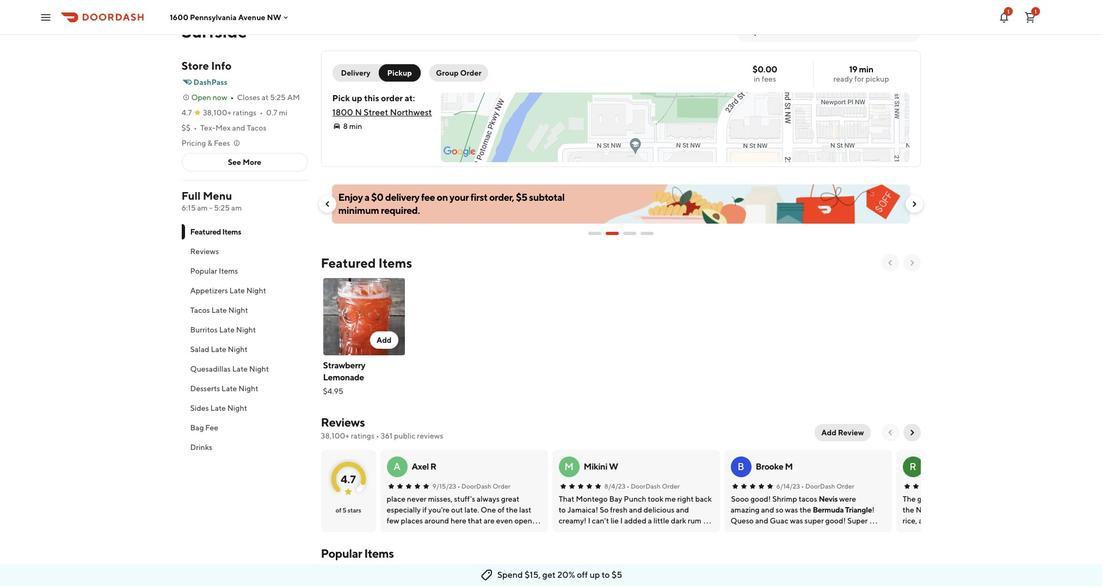 Task type: vqa. For each thing, say whether or not it's contained in the screenshot.
Bag Fee
yes



Task type: describe. For each thing, give the bounding box(es) containing it.
1 button
[[1020, 6, 1042, 28]]

sides late night
[[190, 404, 247, 413]]

6/14/23
[[777, 483, 801, 491]]

late for tacos
[[212, 306, 227, 315]]

tacos inside tacos late night button
[[190, 306, 210, 315]]

mex
[[216, 124, 231, 132]]

$0.00
[[753, 64, 778, 75]]

items up reviews 'button'
[[222, 228, 241, 236]]

lemonade
[[323, 373, 364, 383]]

late for quesadillas
[[232, 365, 248, 374]]

pick up this order at: 1800 n street northwest
[[333, 93, 432, 118]]

menu
[[203, 190, 232, 202]]

mikini w
[[584, 462, 619, 472]]

order for m
[[662, 483, 680, 491]]

store
[[512, 563, 529, 572]]

doordash for m
[[631, 483, 661, 491]]

store
[[182, 59, 209, 72]]

popular for popular items
[[190, 267, 217, 276]]

• closes at 5:25 am
[[231, 93, 300, 102]]

ratings inside reviews 38,100+ ratings • 361 public reviews
[[351, 432, 375, 441]]

spend $15, get 20% off up to $5
[[498, 570, 623, 581]]

night for desserts late night
[[239, 385, 258, 393]]

1 horizontal spatial $5
[[612, 570, 623, 581]]

1600
[[170, 13, 189, 22]]

6:15
[[182, 204, 196, 212]]

5:25 inside full menu 6:15 am - 5:25 am
[[214, 204, 230, 212]]

$15,
[[525, 570, 541, 581]]

stars
[[348, 507, 361, 515]]

in
[[754, 75, 761, 83]]

bag
[[190, 424, 204, 432]]

ready
[[834, 75, 854, 83]]

late for appetizers
[[230, 286, 245, 295]]

0 horizontal spatial r
[[431, 462, 437, 472]]

subtotal
[[529, 192, 565, 203]]

order
[[381, 93, 403, 103]]

previous button of carousel image
[[323, 200, 332, 209]]

burritos late night
[[190, 326, 256, 334]]

late for desserts
[[222, 385, 237, 393]]

add review
[[822, 429, 865, 437]]

next button of carousel image
[[910, 200, 919, 209]]

0 horizontal spatial ratings
[[233, 108, 257, 117]]

fee
[[206, 424, 219, 432]]

• left 0.7
[[260, 108, 263, 117]]

1 horizontal spatial featured items
[[321, 255, 412, 271]]

reviews link
[[321, 416, 365, 430]]

featured inside heading
[[321, 255, 376, 271]]

notification bell image
[[998, 11, 1011, 24]]

9/15/23
[[433, 483, 457, 491]]

nevis bermuda triangle
[[813, 495, 873, 515]]

group order button
[[430, 64, 488, 82]]

of 5 stars
[[336, 507, 361, 515]]

next image
[[908, 429, 917, 437]]

$0.00 in fees
[[753, 64, 778, 83]]

order for b
[[837, 483, 855, 491]]

min for 19
[[860, 64, 874, 75]]

n
[[355, 107, 362, 118]]

1 am from the left
[[197, 204, 208, 212]]

w
[[609, 462, 619, 472]]

night for appetizers late night
[[247, 286, 266, 295]]

at:
[[405, 93, 415, 103]]

• doordash order for m
[[627, 483, 680, 491]]

the
[[321, 563, 334, 572]]

1800 n street northwest link
[[333, 107, 432, 118]]

get
[[543, 570, 556, 581]]

0 horizontal spatial m
[[565, 461, 574, 473]]

reviews
[[417, 432, 444, 441]]

fee
[[421, 192, 435, 203]]

review
[[839, 429, 865, 437]]

items
[[421, 563, 440, 572]]

store info
[[182, 59, 232, 72]]

b
[[738, 461, 745, 473]]

19 min ready for pickup
[[834, 64, 890, 83]]

quesadillas late night
[[190, 365, 269, 374]]

on
[[437, 192, 448, 203]]

pick
[[333, 93, 350, 103]]

am
[[287, 93, 300, 102]]

0 vertical spatial featured items
[[190, 228, 241, 236]]

0.7 mi
[[266, 108, 288, 117]]

quesadillas late night button
[[182, 359, 308, 379]]

this inside 'popular items the most commonly ordered items and dishes from this store'
[[497, 563, 510, 572]]

1 horizontal spatial r
[[910, 461, 917, 473]]

order methods option group
[[333, 64, 421, 82]]

appetizers
[[190, 286, 228, 295]]

1 vertical spatial up
[[590, 570, 600, 581]]

items inside heading
[[379, 255, 412, 271]]

pickup
[[866, 75, 890, 83]]

• right "6/14/23"
[[802, 483, 805, 491]]

1800
[[333, 107, 353, 118]]

next button of carousel image
[[908, 259, 917, 267]]

38,100+ ratings •
[[203, 108, 263, 117]]

• right 8/4/23
[[627, 483, 630, 491]]

8 min
[[343, 122, 362, 131]]

night for salad late night
[[228, 345, 248, 354]]

1 vertical spatial 4.7
[[341, 473, 356, 486]]

order,
[[490, 192, 515, 203]]

see
[[228, 158, 241, 167]]

$0
[[371, 192, 384, 203]]

burritos
[[190, 326, 218, 334]]

popular items button
[[182, 261, 308, 281]]

bag fee
[[190, 424, 219, 432]]

add review button
[[816, 424, 871, 442]]

0.7
[[266, 108, 278, 117]]

pricing
[[182, 139, 206, 148]]

0 vertical spatial and
[[232, 124, 245, 132]]

reviews for reviews
[[190, 247, 219, 256]]

featured items heading
[[321, 254, 412, 272]]

up inside pick up this order at: 1800 n street northwest
[[352, 93, 363, 103]]

delivery
[[386, 192, 420, 203]]

group order
[[436, 69, 482, 77]]

and inside 'popular items the most commonly ordered items and dishes from this store'
[[442, 563, 455, 572]]

• inside reviews 38,100+ ratings • 361 public reviews
[[376, 432, 380, 441]]

burritos late night button
[[182, 320, 308, 340]]

Delivery radio
[[333, 64, 386, 82]]

appetizers late night
[[190, 286, 266, 295]]

sides
[[190, 404, 209, 413]]

brooke
[[756, 462, 784, 472]]

drinks
[[190, 443, 213, 452]]

most
[[336, 563, 353, 572]]

quesadillas
[[190, 365, 231, 374]]

map region
[[316, 88, 1013, 227]]



Task type: locate. For each thing, give the bounding box(es) containing it.
1 horizontal spatial doordash
[[631, 483, 661, 491]]

night for burritos late night
[[236, 326, 256, 334]]

street
[[364, 107, 388, 118]]

spend
[[498, 570, 523, 581]]

0 horizontal spatial min
[[350, 122, 362, 131]]

at
[[262, 93, 269, 102]]

doordash right 9/15/23
[[462, 483, 492, 491]]

1 for 1 items, open order cart icon
[[1035, 8, 1038, 14]]

more
[[243, 158, 262, 167]]

• doordash order right 8/4/23
[[627, 483, 680, 491]]

night up burritos late night button
[[229, 306, 248, 315]]

0 vertical spatial popular
[[190, 267, 217, 276]]

a
[[394, 461, 401, 473]]

strawberry lemonade image down off
[[539, 582, 617, 587]]

see more
[[228, 158, 262, 167]]

0 horizontal spatial this
[[364, 93, 379, 103]]

1 vertical spatial add
[[822, 429, 837, 437]]

1 for notification bell icon
[[1008, 8, 1010, 14]]

late for salad
[[211, 345, 226, 354]]

1 • doordash order from the left
[[458, 483, 511, 491]]

open menu image
[[39, 11, 52, 24]]

public
[[394, 432, 416, 441]]

0 horizontal spatial tacos
[[190, 306, 210, 315]]

0 vertical spatial min
[[860, 64, 874, 75]]

0 vertical spatial up
[[352, 93, 363, 103]]

• doordash order for a
[[458, 483, 511, 491]]

2 horizontal spatial doordash
[[806, 483, 836, 491]]

1 horizontal spatial • doordash order
[[627, 483, 680, 491]]

1 vertical spatial 5:25
[[214, 204, 230, 212]]

• doordash order right 9/15/23
[[458, 483, 511, 491]]

drinks button
[[182, 438, 308, 458]]

$5 right order,
[[516, 192, 528, 203]]

tacos up burritos
[[190, 306, 210, 315]]

1 vertical spatial and
[[442, 563, 455, 572]]

3 • doordash order from the left
[[802, 483, 855, 491]]

5
[[343, 507, 347, 515]]

strawberry lemonade image up strawberry
[[323, 278, 405, 356]]

up left to
[[590, 570, 600, 581]]

Item Search search field
[[764, 25, 913, 37]]

axel r
[[412, 462, 437, 472]]

2 doordash from the left
[[631, 483, 661, 491]]

doordash up nevis 'button'
[[806, 483, 836, 491]]

info
[[211, 59, 232, 72]]

1 vertical spatial strawberry lemonade image
[[539, 582, 617, 587]]

Pickup radio
[[379, 64, 421, 82]]

doordash for b
[[806, 483, 836, 491]]

2 • doordash order from the left
[[627, 483, 680, 491]]

to
[[602, 570, 610, 581]]

5:25 right at
[[270, 93, 286, 102]]

popular inside 'popular items the most commonly ordered items and dishes from this store'
[[321, 547, 362, 561]]

0 vertical spatial tacos
[[247, 124, 267, 132]]

brooke m
[[756, 462, 793, 472]]

select promotional banner element
[[589, 224, 654, 243]]

• left 361
[[376, 432, 380, 441]]

1 horizontal spatial min
[[860, 64, 874, 75]]

night down the 'salad late night' button
[[249, 365, 269, 374]]

nevis button
[[819, 494, 838, 505]]

• right 9/15/23
[[458, 483, 461, 491]]

1 1 from the left
[[1008, 8, 1010, 14]]

1 vertical spatial featured
[[321, 255, 376, 271]]

popular up appetizers
[[190, 267, 217, 276]]

361
[[381, 432, 393, 441]]

1600 pennsylvania avenue nw
[[170, 13, 282, 22]]

1 vertical spatial 38,100+
[[321, 432, 350, 441]]

r down next icon
[[910, 461, 917, 473]]

reviews for reviews 38,100+ ratings • 361 public reviews
[[321, 416, 365, 430]]

and right mex
[[232, 124, 245, 132]]

2 am from the left
[[231, 204, 242, 212]]

items down required.
[[379, 255, 412, 271]]

avenue
[[238, 13, 266, 22]]

enjoy
[[339, 192, 363, 203]]

late up desserts late night button
[[232, 365, 248, 374]]

items up appetizers late night
[[219, 267, 238, 276]]

0 horizontal spatial 4.7
[[182, 108, 192, 117]]

1 vertical spatial reviews
[[321, 416, 365, 430]]

popular
[[190, 267, 217, 276], [321, 547, 362, 561]]

enjoy a $0 delivery fee on your first order, $5 subtotal minimum required.
[[339, 192, 565, 216]]

19
[[850, 64, 858, 75]]

late down tacos late night
[[219, 326, 235, 334]]

m
[[565, 461, 574, 473], [786, 462, 793, 472]]

min inside the 19 min ready for pickup
[[860, 64, 874, 75]]

0 vertical spatial strawberry lemonade image
[[323, 278, 405, 356]]

0 horizontal spatial 38,100+
[[203, 108, 231, 117]]

4.7 up $$
[[182, 108, 192, 117]]

0 vertical spatial ratings
[[233, 108, 257, 117]]

1 inside button
[[1035, 8, 1038, 14]]

add button
[[370, 332, 398, 349]]

sides late night button
[[182, 399, 308, 418]]

salad late night
[[190, 345, 248, 354]]

1 horizontal spatial 5:25
[[270, 93, 286, 102]]

night for tacos late night
[[229, 306, 248, 315]]

0 vertical spatial add
[[377, 336, 392, 345]]

ratings down closes
[[233, 108, 257, 117]]

late up tacos late night button
[[230, 286, 245, 295]]

add for add
[[377, 336, 392, 345]]

m right "brooke"
[[786, 462, 793, 472]]

doordash for a
[[462, 483, 492, 491]]

1 horizontal spatial 1
[[1035, 8, 1038, 14]]

order inside button
[[461, 69, 482, 77]]

reviews up popular items
[[190, 247, 219, 256]]

m left mikini
[[565, 461, 574, 473]]

add inside "button"
[[822, 429, 837, 437]]

add inside button
[[377, 336, 392, 345]]

0 horizontal spatial reviews
[[190, 247, 219, 256]]

doordash right 8/4/23
[[631, 483, 661, 491]]

featured down minimum
[[321, 255, 376, 271]]

1 vertical spatial popular
[[321, 547, 362, 561]]

0 horizontal spatial featured items
[[190, 228, 241, 236]]

reviews inside 'button'
[[190, 247, 219, 256]]

reviews button
[[182, 242, 308, 261]]

closes
[[237, 93, 260, 102]]

1 right notification bell icon
[[1035, 8, 1038, 14]]

0 horizontal spatial add
[[377, 336, 392, 345]]

1 vertical spatial this
[[497, 563, 510, 572]]

reviews 38,100+ ratings • 361 public reviews
[[321, 416, 444, 441]]

late down quesadillas late night
[[222, 385, 237, 393]]

pickup
[[388, 69, 412, 77]]

1 vertical spatial ratings
[[351, 432, 375, 441]]

tacos late night button
[[182, 301, 308, 320]]

2 1 from the left
[[1035, 8, 1038, 14]]

1 horizontal spatial add
[[822, 429, 837, 437]]

0 vertical spatial this
[[364, 93, 379, 103]]

1 horizontal spatial featured
[[321, 255, 376, 271]]

and right the items
[[442, 563, 455, 572]]

night for quesadillas late night
[[249, 365, 269, 374]]

popular up the most
[[321, 547, 362, 561]]

1 vertical spatial $5
[[612, 570, 623, 581]]

bag fee button
[[182, 418, 308, 438]]

night down tacos late night button
[[236, 326, 256, 334]]

ratings left 361
[[351, 432, 375, 441]]

am down menu
[[231, 204, 242, 212]]

0 horizontal spatial • doordash order
[[458, 483, 511, 491]]

northwest
[[390, 107, 432, 118]]

0 horizontal spatial up
[[352, 93, 363, 103]]

late right sides
[[211, 404, 226, 413]]

5:25 right -
[[214, 204, 230, 212]]

0 vertical spatial 38,100+
[[203, 108, 231, 117]]

8
[[343, 122, 348, 131]]

1 horizontal spatial 38,100+
[[321, 432, 350, 441]]

r
[[910, 461, 917, 473], [431, 462, 437, 472]]

r right axel
[[431, 462, 437, 472]]

20%
[[558, 570, 576, 581]]

this up street
[[364, 93, 379, 103]]

1 horizontal spatial tacos
[[247, 124, 267, 132]]

night for sides late night
[[227, 404, 247, 413]]

0 horizontal spatial featured
[[190, 228, 221, 236]]

1
[[1008, 8, 1010, 14], [1035, 8, 1038, 14]]

this right from
[[497, 563, 510, 572]]

full
[[182, 190, 201, 202]]

featured items down -
[[190, 228, 241, 236]]

night down burritos late night button
[[228, 345, 248, 354]]

featured down -
[[190, 228, 221, 236]]

0 vertical spatial featured
[[190, 228, 221, 236]]

1600 pennsylvania avenue nw button
[[170, 13, 290, 22]]

2 horizontal spatial • doordash order
[[802, 483, 855, 491]]

1 left 1 button
[[1008, 8, 1010, 14]]

0 horizontal spatial 1
[[1008, 8, 1010, 14]]

dishes
[[456, 563, 478, 572]]

required.
[[381, 205, 420, 216]]

popular items the most commonly ordered items and dishes from this store
[[321, 547, 529, 572]]

powered by google image
[[444, 147, 476, 157]]

nevis
[[819, 495, 838, 504]]

1 vertical spatial tacos
[[190, 306, 210, 315]]

pennsylvania
[[190, 13, 237, 22]]

late inside 'button'
[[230, 286, 245, 295]]

late up the burritos late night at the left
[[212, 306, 227, 315]]

min for 8
[[350, 122, 362, 131]]

add
[[377, 336, 392, 345], [822, 429, 837, 437]]

38,100+ down reviews link
[[321, 432, 350, 441]]

0 vertical spatial reviews
[[190, 247, 219, 256]]

1 horizontal spatial reviews
[[321, 416, 365, 430]]

items up commonly
[[364, 547, 394, 561]]

0 horizontal spatial and
[[232, 124, 245, 132]]

fees
[[214, 139, 230, 148]]

dashpass
[[194, 78, 228, 87]]

off
[[577, 570, 588, 581]]

night up "sides late night" button
[[239, 385, 258, 393]]

min right 8 at the left top of page
[[350, 122, 362, 131]]

am left -
[[197, 204, 208, 212]]

up up n
[[352, 93, 363, 103]]

late for burritos
[[219, 326, 235, 334]]

night
[[247, 286, 266, 295], [229, 306, 248, 315], [236, 326, 256, 334], [228, 345, 248, 354], [249, 365, 269, 374], [239, 385, 258, 393], [227, 404, 247, 413]]

items inside 'popular items the most commonly ordered items and dishes from this store'
[[364, 547, 394, 561]]

&
[[208, 139, 212, 148]]

1 vertical spatial min
[[350, 122, 362, 131]]

1 horizontal spatial up
[[590, 570, 600, 581]]

0 horizontal spatial doordash
[[462, 483, 492, 491]]

minimum
[[339, 205, 379, 216]]

night inside 'button'
[[247, 286, 266, 295]]

ratings
[[233, 108, 257, 117], [351, 432, 375, 441]]

1 doordash from the left
[[462, 483, 492, 491]]

triangle
[[846, 506, 873, 515]]

featured items down minimum
[[321, 255, 412, 271]]

this inside pick up this order at: 1800 n street northwest
[[364, 93, 379, 103]]

4.7 up 'of 5 stars'
[[341, 473, 356, 486]]

salad
[[190, 345, 210, 354]]

night down desserts late night button
[[227, 404, 247, 413]]

delivery
[[341, 69, 371, 77]]

salad late night button
[[182, 340, 308, 359]]

1 horizontal spatial this
[[497, 563, 510, 572]]

reviews down '$4.95'
[[321, 416, 365, 430]]

late for sides
[[211, 404, 226, 413]]

38,100+
[[203, 108, 231, 117], [321, 432, 350, 441]]

0 horizontal spatial 5:25
[[214, 204, 230, 212]]

popular for popular items the most commonly ordered items and dishes from this store
[[321, 547, 362, 561]]

1 horizontal spatial m
[[786, 462, 793, 472]]

add for add review
[[822, 429, 837, 437]]

popular inside button
[[190, 267, 217, 276]]

reviews
[[190, 247, 219, 256], [321, 416, 365, 430]]

1 horizontal spatial popular
[[321, 547, 362, 561]]

$5 inside enjoy a $0 delivery fee on your first order, $5 subtotal minimum required.
[[516, 192, 528, 203]]

see more button
[[182, 154, 307, 171]]

• right now
[[231, 93, 234, 102]]

strawberry
[[323, 361, 366, 371]]

previous button of carousel image
[[886, 259, 895, 267]]

strawberry lemonade image
[[323, 278, 405, 356], [539, 582, 617, 587]]

0 horizontal spatial am
[[197, 204, 208, 212]]

bermuda triangle button
[[813, 505, 873, 516]]

of
[[336, 507, 342, 515]]

order for a
[[493, 483, 511, 491]]

previous image
[[886, 429, 895, 437]]

$5
[[516, 192, 528, 203], [612, 570, 623, 581]]

0 vertical spatial 5:25
[[270, 93, 286, 102]]

$5 right to
[[612, 570, 623, 581]]

0 vertical spatial 4.7
[[182, 108, 192, 117]]

1 vertical spatial featured items
[[321, 255, 412, 271]]

reviews inside reviews 38,100+ ratings • 361 public reviews
[[321, 416, 365, 430]]

fees
[[762, 75, 777, 83]]

1 horizontal spatial strawberry lemonade image
[[539, 582, 617, 587]]

0 horizontal spatial strawberry lemonade image
[[323, 278, 405, 356]]

items inside button
[[219, 267, 238, 276]]

0 horizontal spatial $5
[[516, 192, 528, 203]]

1 items, open order cart image
[[1025, 11, 1038, 24]]

min right 19
[[860, 64, 874, 75]]

1 horizontal spatial 4.7
[[341, 473, 356, 486]]

desserts late night button
[[182, 379, 308, 399]]

now
[[213, 93, 227, 102]]

38,100+ inside reviews 38,100+ ratings • 361 public reviews
[[321, 432, 350, 441]]

night up tacos late night button
[[247, 286, 266, 295]]

tacos down 0.7
[[247, 124, 267, 132]]

late right salad
[[211, 345, 226, 354]]

1 horizontal spatial and
[[442, 563, 455, 572]]

• doordash order up nevis
[[802, 483, 855, 491]]

0 vertical spatial $5
[[516, 192, 528, 203]]

bermuda
[[813, 506, 844, 515]]

3 doordash from the left
[[806, 483, 836, 491]]

38,100+ down now
[[203, 108, 231, 117]]

1 horizontal spatial am
[[231, 204, 242, 212]]

mi
[[279, 108, 288, 117]]

• doordash order for b
[[802, 483, 855, 491]]

0 horizontal spatial popular
[[190, 267, 217, 276]]

1 horizontal spatial ratings
[[351, 432, 375, 441]]

• right $$
[[194, 124, 197, 132]]

nw
[[267, 13, 282, 22]]



